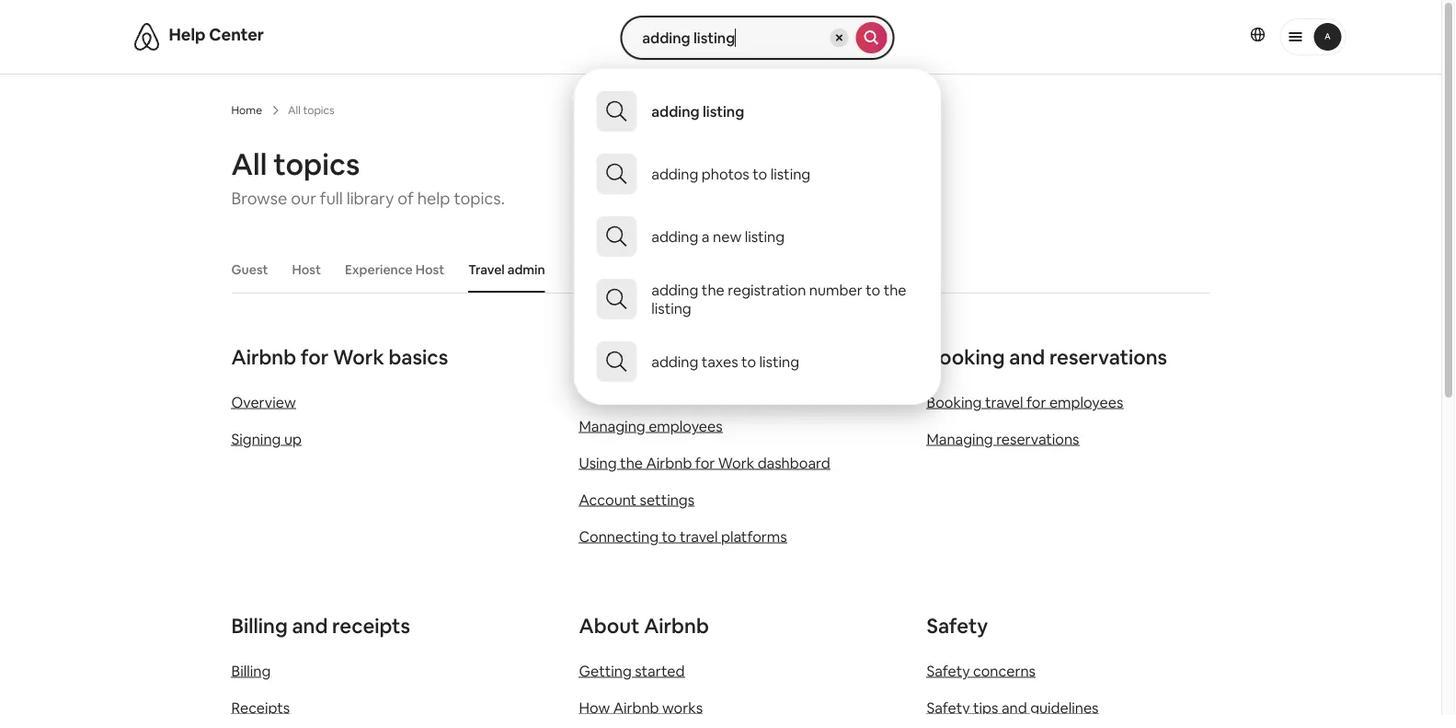 Task type: vqa. For each thing, say whether or not it's contained in the screenshot.
10
no



Task type: locate. For each thing, give the bounding box(es) containing it.
listing right new
[[745, 227, 785, 246]]

work left basics
[[333, 344, 384, 370]]

adding the registration number to the listing
[[652, 280, 910, 318]]

managing up using
[[579, 416, 646, 435]]

adding inside adding the registration number to the listing
[[652, 280, 699, 299]]

airbnb down adding the registration number to the listing
[[735, 344, 800, 370]]

1 horizontal spatial the
[[702, 280, 725, 299]]

adding for adding the registration number to the listing
[[652, 280, 699, 299]]

account
[[579, 490, 637, 509]]

1 vertical spatial employees
[[649, 416, 723, 435]]

employees down booking and reservations
[[1050, 393, 1124, 411]]

5 adding from the top
[[652, 352, 699, 371]]

billing
[[231, 612, 288, 639], [231, 661, 271, 680]]

taxes
[[702, 352, 739, 371]]

topics.
[[454, 188, 505, 209]]

help center link
[[169, 24, 264, 46]]

2 booking from the top
[[927, 393, 982, 411]]

the for using the airbnb for work dashboard
[[620, 453, 643, 472]]

0 vertical spatial travel
[[986, 393, 1024, 411]]

2 safety from the top
[[927, 661, 971, 680]]

1 vertical spatial and
[[292, 612, 328, 639]]

admin
[[508, 261, 545, 278]]

work inside your company's airbnb for work account
[[579, 368, 631, 394]]

connecting to travel platforms link
[[579, 527, 787, 546]]

using
[[579, 453, 617, 472]]

and left receipts
[[292, 612, 328, 639]]

signing up link
[[231, 429, 302, 448]]

about airbnb
[[579, 612, 709, 639]]

adding left a
[[652, 227, 699, 246]]

airbnb inside your company's airbnb for work account
[[735, 344, 800, 370]]

adding left taxes
[[652, 352, 699, 371]]

work left dashboard
[[719, 453, 755, 472]]

connecting to travel platforms
[[579, 527, 787, 546]]

0 vertical spatial billing
[[231, 612, 288, 639]]

the right the number at the top of page
[[884, 280, 907, 299]]

1 horizontal spatial and
[[1010, 344, 1046, 370]]

1 billing from the top
[[231, 612, 288, 639]]

1 vertical spatial safety
[[927, 661, 971, 680]]

travel up managing reservations
[[986, 393, 1024, 411]]

safety
[[927, 612, 989, 639], [927, 661, 971, 680]]

and up booking travel for employees
[[1010, 344, 1046, 370]]

1 horizontal spatial managing
[[927, 429, 994, 448]]

4 adding from the top
[[652, 280, 699, 299]]

listing up company's
[[652, 299, 692, 318]]

booking up booking travel for employees
[[927, 344, 1005, 370]]

airbnb homepage image
[[132, 22, 162, 52]]

listing
[[703, 102, 745, 121], [771, 164, 811, 183], [745, 227, 785, 246], [652, 299, 692, 318], [760, 352, 800, 371]]

adding
[[652, 102, 700, 121], [652, 164, 699, 183], [652, 227, 699, 246], [652, 280, 699, 299], [652, 352, 699, 371]]

0 horizontal spatial travel
[[680, 527, 718, 546]]

0 horizontal spatial and
[[292, 612, 328, 639]]

reservations
[[1050, 344, 1168, 370], [997, 429, 1080, 448]]

the
[[702, 280, 725, 299], [884, 280, 907, 299], [620, 453, 643, 472]]

tab list
[[222, 247, 1211, 293]]

for
[[301, 344, 329, 370], [804, 344, 832, 370], [1027, 393, 1047, 411], [696, 453, 715, 472]]

airbnb
[[231, 344, 297, 370], [735, 344, 800, 370], [646, 453, 692, 472], [644, 612, 709, 639]]

started
[[635, 661, 685, 680]]

0 vertical spatial booking
[[927, 344, 1005, 370]]

account settings
[[579, 490, 695, 509]]

browse
[[231, 188, 287, 209]]

getting
[[579, 661, 632, 680]]

group
[[575, 80, 941, 393]]

signing
[[231, 429, 281, 448]]

billing down billing and receipts
[[231, 661, 271, 680]]

our
[[291, 188, 317, 209]]

employees up using the airbnb for work dashboard
[[649, 416, 723, 435]]

account settings link
[[579, 490, 695, 509]]

adding up company's
[[652, 280, 699, 299]]

billing for billing and receipts
[[231, 612, 288, 639]]

adding listing
[[652, 102, 745, 121]]

1 horizontal spatial employees
[[1050, 393, 1124, 411]]

center
[[209, 24, 264, 46]]

tab list containing guest
[[222, 247, 1211, 293]]

the down adding a new listing
[[702, 280, 725, 299]]

overview
[[231, 393, 296, 411]]

experience host button
[[336, 252, 454, 287]]

0 horizontal spatial work
[[333, 344, 384, 370]]

work for using
[[719, 453, 755, 472]]

1 horizontal spatial travel
[[986, 393, 1024, 411]]

1 horizontal spatial host
[[416, 261, 445, 278]]

adding left "photos"
[[652, 164, 699, 183]]

for down adding the registration number to the listing
[[804, 344, 832, 370]]

0 vertical spatial reservations
[[1050, 344, 1168, 370]]

managing for managing reservations
[[927, 429, 994, 448]]

billing for billing
[[231, 661, 271, 680]]

host right the experience on the left top of the page
[[416, 261, 445, 278]]

using the airbnb for work dashboard link
[[579, 453, 831, 472]]

employees
[[1050, 393, 1124, 411], [649, 416, 723, 435]]

1 safety from the top
[[927, 612, 989, 639]]

and
[[1010, 344, 1046, 370], [292, 612, 328, 639]]

receipts
[[332, 612, 410, 639]]

booking
[[927, 344, 1005, 370], [927, 393, 982, 411]]

host right guest
[[292, 261, 321, 278]]

managing
[[579, 416, 646, 435], [927, 429, 994, 448]]

0 horizontal spatial host
[[292, 261, 321, 278]]

listing right "photos"
[[771, 164, 811, 183]]

work
[[333, 344, 384, 370], [579, 368, 631, 394], [719, 453, 755, 472]]

getting started link
[[579, 661, 685, 680]]

to
[[753, 164, 768, 183], [866, 280, 881, 299], [742, 352, 757, 371], [662, 527, 677, 546]]

booking travel for employees link
[[927, 393, 1124, 411]]

to right the number at the top of page
[[866, 280, 881, 299]]

2 adding from the top
[[652, 164, 699, 183]]

billing link
[[231, 661, 271, 680]]

2 billing from the top
[[231, 661, 271, 680]]

1 booking from the top
[[927, 344, 1005, 370]]

the for adding the registration number to the listing
[[702, 280, 725, 299]]

adding up adding photos to listing
[[652, 102, 700, 121]]

2 horizontal spatial work
[[719, 453, 755, 472]]

about
[[579, 612, 640, 639]]

2 horizontal spatial the
[[884, 280, 907, 299]]

safety up 'safety concerns'
[[927, 612, 989, 639]]

topics
[[273, 144, 360, 183]]

to right taxes
[[742, 352, 757, 371]]

booking up managing reservations
[[927, 393, 982, 411]]

managing down booking travel for employees
[[927, 429, 994, 448]]

work up managing employees link
[[579, 368, 631, 394]]

0 horizontal spatial the
[[620, 453, 643, 472]]

the right using
[[620, 453, 643, 472]]

travel down settings
[[680, 527, 718, 546]]

billing up billing link
[[231, 612, 288, 639]]

help
[[169, 24, 206, 46]]

0 vertical spatial and
[[1010, 344, 1046, 370]]

0 vertical spatial safety
[[927, 612, 989, 639]]

1 vertical spatial booking
[[927, 393, 982, 411]]

0 horizontal spatial managing
[[579, 416, 646, 435]]

3 adding from the top
[[652, 227, 699, 246]]

host
[[292, 261, 321, 278], [416, 261, 445, 278]]

listing inside adding the registration number to the listing
[[652, 299, 692, 318]]

travel
[[986, 393, 1024, 411], [680, 527, 718, 546]]

1 host from the left
[[292, 261, 321, 278]]

listing for adding taxes to listing
[[760, 352, 800, 371]]

1 vertical spatial billing
[[231, 661, 271, 680]]

1 vertical spatial reservations
[[997, 429, 1080, 448]]

1 adding from the top
[[652, 102, 700, 121]]

new
[[713, 227, 742, 246]]

travel admin button
[[459, 252, 555, 287]]

settings
[[640, 490, 695, 509]]

2 host from the left
[[416, 261, 445, 278]]

1 horizontal spatial work
[[579, 368, 631, 394]]

safety left concerns
[[927, 661, 971, 680]]

listing right taxes
[[760, 352, 800, 371]]

to right "photos"
[[753, 164, 768, 183]]

experience host
[[345, 261, 445, 278]]

adding a new listing
[[652, 227, 785, 246]]

to down settings
[[662, 527, 677, 546]]

0 horizontal spatial employees
[[649, 416, 723, 435]]

adding for adding a new listing
[[652, 227, 699, 246]]

managing reservations
[[927, 429, 1080, 448]]

booking travel for employees
[[927, 393, 1124, 411]]

travel admin
[[469, 261, 545, 278]]

adding for adding photos to listing
[[652, 164, 699, 183]]

library
[[347, 188, 394, 209]]

platforms
[[722, 527, 787, 546]]

for down booking and reservations
[[1027, 393, 1047, 411]]

full
[[320, 188, 343, 209]]

None search field
[[620, 15, 896, 61]]



Task type: describe. For each thing, give the bounding box(es) containing it.
managing employees
[[579, 416, 723, 435]]

for down managing employees
[[696, 453, 715, 472]]

adding for adding listing
[[652, 102, 700, 121]]

for up up
[[301, 344, 329, 370]]

main navigation menu image
[[1315, 23, 1342, 51]]

using the airbnb for work dashboard
[[579, 453, 831, 472]]

0 vertical spatial employees
[[1050, 393, 1124, 411]]

booking and reservations
[[927, 344, 1168, 370]]

a
[[702, 227, 710, 246]]

safety for safety
[[927, 612, 989, 639]]

your
[[579, 344, 623, 370]]

safety concerns
[[927, 661, 1036, 680]]

and for billing
[[292, 612, 328, 639]]

experience
[[345, 261, 413, 278]]

of
[[398, 188, 414, 209]]

clear search image
[[835, 33, 844, 42]]

signing up
[[231, 429, 302, 448]]

getting started
[[579, 661, 685, 680]]

your company's airbnb for work account
[[579, 344, 832, 394]]

airbnb up settings
[[646, 453, 692, 472]]

connecting
[[579, 527, 659, 546]]

host inside button
[[292, 261, 321, 278]]

managing employees link
[[579, 416, 723, 435]]

listing up "photos"
[[703, 102, 745, 121]]

basics
[[389, 344, 448, 370]]

help
[[418, 188, 450, 209]]

all topics browse our full library of help topics.
[[231, 144, 505, 209]]

booking for booking travel for employees
[[927, 393, 982, 411]]

travel
[[469, 261, 505, 278]]

booking for booking and reservations
[[927, 344, 1005, 370]]

up
[[284, 429, 302, 448]]

for inside your company's airbnb for work account
[[804, 344, 832, 370]]

concerns
[[974, 661, 1036, 680]]

help center
[[169, 24, 264, 46]]

registration
[[728, 280, 807, 299]]

airbnb up overview link
[[231, 344, 297, 370]]

overview link
[[231, 393, 296, 411]]

work for your
[[579, 368, 631, 394]]

guest button
[[222, 252, 277, 287]]

group containing adding listing
[[575, 80, 941, 393]]

and for booking
[[1010, 344, 1046, 370]]

all
[[231, 144, 267, 183]]

safety for safety concerns
[[927, 661, 971, 680]]

account
[[635, 368, 713, 394]]

company's
[[627, 344, 730, 370]]

safety concerns link
[[927, 661, 1036, 680]]

managing for managing employees
[[579, 416, 646, 435]]

home
[[231, 103, 262, 117]]

listing for adding photos to listing
[[771, 164, 811, 183]]

home link
[[231, 103, 262, 118]]

guest
[[231, 261, 268, 278]]

host button
[[283, 252, 330, 287]]

airbnb for work basics
[[231, 344, 448, 370]]

airbnb up "started" at the left bottom of the page
[[644, 612, 709, 639]]

to inside adding the registration number to the listing
[[866, 280, 881, 299]]

host inside "button"
[[416, 261, 445, 278]]

1 vertical spatial travel
[[680, 527, 718, 546]]

billing and receipts
[[231, 612, 410, 639]]

adding for adding taxes to listing
[[652, 352, 699, 371]]

Search how-tos and more search field
[[621, 16, 823, 60]]

dashboard
[[758, 453, 831, 472]]

photos
[[702, 164, 750, 183]]

adding photos to listing
[[652, 164, 811, 183]]

adding taxes to listing
[[652, 352, 800, 371]]

listing for adding a new listing
[[745, 227, 785, 246]]

number
[[810, 280, 863, 299]]

managing reservations link
[[927, 429, 1080, 448]]



